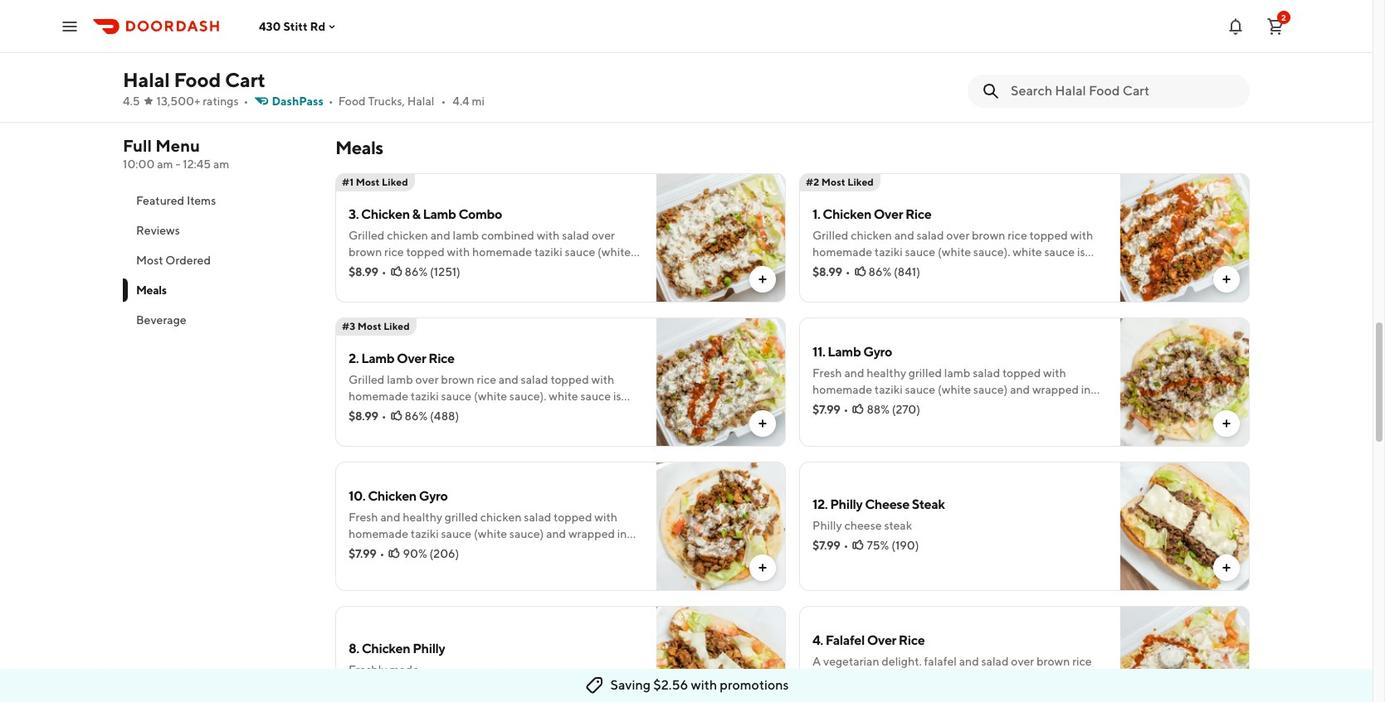 Task type: vqa. For each thing, say whether or not it's contained in the screenshot.
$7.99 associated with 10.
yes



Task type: describe. For each thing, give the bounding box(es) containing it.
• for 88% (270)
[[844, 403, 849, 417]]

made
[[389, 664, 419, 677]]

1. chicken over rice image
[[1120, 173, 1250, 303]]

salad inside 2. lamb over rice grilled lamb over brown rice and salad topped with homemade taziki sauce (white sauce). white sauce is provided on the side. comes with 2 souffl� cup of white sauce and 1 souffl� cup of hot sauce.
[[521, 373, 548, 387]]

430 stitt rd button
[[259, 20, 339, 33]]

(488)
[[430, 410, 459, 423]]

healthy inside 10. chicken gyro fresh and healthy grilled chicken salad topped with homemade taziki sauce (white sauce) and wrapped in pita.
[[403, 511, 442, 525]]

chicken for 1.
[[823, 207, 871, 222]]

sauce) for 10. chicken gyro
[[509, 528, 544, 541]]

grilled inside 'fresh and healthy grilled lamb spring salad topped with homemade taziki sauce (white sauce). white sauce is provided on the side.'
[[741, 32, 774, 45]]

1 vertical spatial philly
[[812, 520, 842, 533]]

is inside 1. chicken over rice grilled chicken and salad over brown rice topped with homemade taziki sauce (white sauce). white sauce is provided on the side. comes with 2 soufflé cup of white sauce and 1 soufflé cup of hot sauce.
[[1077, 246, 1085, 259]]

2.
[[349, 351, 359, 367]]

sauce). inside 2. lamb over rice grilled lamb over brown rice and salad topped with homemade taziki sauce (white sauce). white sauce is provided on the side. comes with 2 souffl� cup of white sauce and 1 souffl� cup of hot sauce.
[[509, 390, 547, 403]]

sauce). inside 'fresh and healthy grilled lamb spring salad topped with homemade taziki sauce (white sauce). white sauce is provided on the side.'
[[805, 48, 843, 61]]

(white inside 11. lamb gyro fresh and healthy grilled lamb salad topped with homemade taziki sauce (white sauce) and wrapped in pita.
[[938, 383, 971, 397]]

$8.99 for 2. lamb over rice
[[349, 410, 378, 423]]

add item to cart image for 3. chicken & lamb combo
[[756, 273, 769, 286]]

13,500+ ratings •
[[157, 95, 249, 108]]

(white inside 10. chicken gyro fresh and healthy grilled chicken salad topped with homemade taziki sauce (white sauce) and wrapped in pita.
[[474, 528, 507, 541]]

rice inside 1. chicken over rice grilled chicken and salad over brown rice topped with homemade taziki sauce (white sauce). white sauce is provided on the side. comes with 2 soufflé cup of white sauce and 1 soufflé cup of hot sauce.
[[1008, 229, 1027, 242]]

brown inside 4. falafel over rice a vegetarian delight. falafel and salad over brown rice topped with homemade taziki sauce (white sauce). white sauce is provided on the side. comes with 2 souff
[[1037, 656, 1070, 669]]

1 horizontal spatial food
[[338, 95, 366, 108]]

grilled for 10. chicken gyro
[[445, 511, 478, 525]]

full
[[123, 136, 152, 155]]

in for 11. lamb gyro
[[1081, 383, 1091, 397]]

topped inside 10. chicken gyro fresh and healthy grilled chicken salad topped with homemade taziki sauce (white sauce) and wrapped in pita.
[[554, 511, 592, 525]]

1 am from the left
[[157, 158, 173, 171]]

dashpass •
[[272, 95, 333, 108]]

with inside 10. chicken gyro fresh and healthy grilled chicken salad topped with homemade taziki sauce (white sauce) and wrapped in pita.
[[594, 511, 617, 525]]

chicken inside 1. chicken over rice grilled chicken and salad over brown rice topped with homemade taziki sauce (white sauce). white sauce is provided on the side. comes with 2 soufflé cup of white sauce and 1 soufflé cup of hot sauce.
[[851, 229, 892, 242]]

0 horizontal spatial soufflé
[[874, 279, 910, 292]]

lamb inside 11. lamb gyro fresh and healthy grilled lamb salad topped with homemade taziki sauce (white sauce) and wrapped in pita.
[[944, 367, 971, 380]]

• down cart
[[244, 95, 249, 108]]

69% (26)
[[1010, 51, 1057, 65]]

12. philly cheese steak philly cheese steak
[[812, 497, 945, 533]]

healthy inside 9. falafel on pita fresh and healthy a vegetarian delight
[[389, 32, 429, 45]]

brown inside 1. chicken over rice grilled chicken and salad over brown rice topped with homemade taziki sauce (white sauce). white sauce is provided on the side. comes with 2 soufflé cup of white sauce and 1 soufflé cup of hot sauce.
[[972, 229, 1005, 242]]

sauce). inside 4. falafel over rice a vegetarian delight. falafel and salad over brown rice topped with homemade taziki sauce (white sauce). white sauce is provided on the side. comes with 2 souff
[[1039, 672, 1077, 686]]

the inside 2. lamb over rice grilled lamb over brown rice and salad topped with homemade taziki sauce (white sauce). white sauce is provided on the side. comes with 2 souffl� cup of white sauce and 1 souffl� cup of hot sauce.
[[414, 407, 432, 420]]

reviews button
[[123, 216, 315, 246]]

$8.99 • for 2. lamb over rice
[[349, 410, 386, 423]]

12.
[[812, 497, 828, 513]]

the inside 'fresh and healthy grilled lamb spring salad topped with homemade taziki sauce (white sauce). white sauce is provided on the side.'
[[710, 65, 728, 78]]

food trucks, halal • 4.4 mi
[[338, 95, 485, 108]]

3. chicken & lamb combo
[[349, 207, 502, 222]]

healthy inside 'fresh and healthy grilled lamb spring salad topped with homemade taziki sauce (white sauce). white sauce is provided on the side.'
[[699, 32, 738, 45]]

1 vertical spatial souffl�
[[410, 423, 452, 437]]

beverage button
[[123, 305, 315, 335]]

• right dashpass
[[329, 95, 333, 108]]

vegetarian inside 9. falafel on pita fresh and healthy a vegetarian delight
[[440, 32, 496, 45]]

&
[[412, 207, 420, 222]]

homemade inside 4. falafel over rice a vegetarian delight. falafel and salad over brown rice topped with homemade taziki sauce (white sauce). white sauce is provided on the side. comes with 2 souff
[[879, 672, 938, 686]]

combo
[[458, 207, 502, 222]]

2 am from the left
[[213, 158, 229, 171]]

(841)
[[894, 266, 920, 279]]

$6.99 for 69%
[[954, 51, 984, 65]]

featured items
[[136, 194, 216, 207]]

fresh inside 'fresh and healthy grilled lamb spring salad topped with homemade taziki sauce (white sauce). white sauce is provided on the side.'
[[645, 32, 674, 45]]

falafel
[[924, 656, 957, 669]]

wrapped for 11. lamb gyro
[[1032, 383, 1079, 397]]

rice inside 2. lamb over rice grilled lamb over brown rice and salad topped with homemade taziki sauce (white sauce). white sauce is provided on the side. comes with 2 souffl� cup of white sauce and 1 souffl� cup of hot sauce.
[[477, 373, 496, 387]]

in for 10. chicken gyro
[[617, 528, 627, 541]]

430 stitt rd
[[259, 20, 325, 33]]

the inside 1. chicken over rice grilled chicken and salad over brown rice topped with homemade taziki sauce (white sauce). white sauce is provided on the side. comes with 2 soufflé cup of white sauce and 1 soufflé cup of hot sauce.
[[878, 262, 896, 276]]

topped inside 'fresh and healthy grilled lamb spring salad topped with homemade taziki sauce (white sauce). white sauce is provided on the side.'
[[869, 32, 908, 45]]

1 for lamb
[[404, 423, 408, 437]]

ordered
[[165, 254, 211, 267]]

provided inside 1. chicken over rice grilled chicken and salad over brown rice topped with homemade taziki sauce (white sauce). white sauce is provided on the side. comes with 2 soufflé cup of white sauce and 1 soufflé cup of hot sauce.
[[812, 262, 860, 276]]

8. chicken philly image
[[656, 607, 786, 703]]

2 inside 4. falafel over rice a vegetarian delight. falafel and salad over brown rice topped with homemade taziki sauce (white sauce). white sauce is provided on the side. comes with 2 souff
[[1061, 689, 1068, 702]]

1 horizontal spatial lamb
[[423, 207, 456, 222]]

86% (488)
[[405, 410, 459, 423]]

12:45
[[183, 158, 211, 171]]

2 items, open order cart image
[[1266, 16, 1286, 36]]

2 button
[[1259, 10, 1292, 43]]

76%
[[391, 51, 413, 65]]

over for lamb
[[397, 351, 426, 367]]

with inside 11. lamb gyro fresh and healthy grilled lamb salad topped with homemade taziki sauce (white sauce) and wrapped in pita.
[[1043, 367, 1066, 380]]

a
[[812, 656, 821, 669]]

white inside 4. falafel over rice a vegetarian delight. falafel and salad over brown rice topped with homemade taziki sauce (white sauce). white sauce is provided on the side. comes with 2 souff
[[812, 689, 842, 702]]

$7.99 • for chicken
[[349, 548, 385, 561]]

8. chicken philly freshly made
[[349, 642, 445, 677]]

90% (206)
[[403, 548, 459, 561]]

hot for 1. chicken over rice
[[948, 279, 966, 292]]

11. lamb gyro fresh and healthy grilled lamb salad topped with homemade taziki sauce (white sauce) and wrapped in pita.
[[812, 344, 1091, 413]]

sauce. for 2. lamb over rice
[[510, 423, 543, 437]]

grilled for chicken
[[812, 229, 849, 242]]

10:00
[[123, 158, 155, 171]]

2. lamb over rice image
[[656, 318, 786, 447]]

on inside 'fresh and healthy grilled lamb spring salad topped with homemade taziki sauce (white sauce). white sauce is provided on the side.'
[[694, 65, 708, 78]]

add item to cart image for fresh and healthy grilled lamb salad topped with homemade taziki sauce (white sauce) and wrapped in pita.
[[1220, 417, 1233, 431]]

$7.99 for 11.
[[812, 403, 840, 417]]

taziki inside 10. chicken gyro fresh and healthy grilled chicken salad topped with homemade taziki sauce (white sauce) and wrapped in pita.
[[411, 528, 439, 541]]

(206)
[[429, 548, 459, 561]]

• for 86% (1251)
[[381, 266, 386, 279]]

#2
[[806, 176, 819, 188]]

is inside 'fresh and healthy grilled lamb spring salad topped with homemade taziki sauce (white sauce). white sauce is provided on the side.'
[[909, 48, 917, 61]]

2 inside 2. lamb over rice grilled lamb over brown rice and salad topped with homemade taziki sauce (white sauce). white sauce is provided on the side. comes with 2 souffl� cup of white sauce and 1 souffl� cup of hot sauce.
[[523, 407, 529, 420]]

over inside 2. lamb over rice grilled lamb over brown rice and salad topped with homemade taziki sauce (white sauce). white sauce is provided on the side. comes with 2 souffl� cup of white sauce and 1 souffl� cup of hot sauce.
[[415, 373, 439, 387]]

featured
[[136, 194, 184, 207]]

salad inside 4. falafel over rice a vegetarian delight. falafel and salad over brown rice topped with homemade taziki sauce (white sauce). white sauce is provided on the side. comes with 2 souff
[[981, 656, 1009, 669]]

and inside 'fresh and healthy grilled lamb spring salad topped with homemade taziki sauce (white sauce). white sauce is provided on the side.'
[[676, 32, 696, 45]]

grilled for lamb
[[349, 373, 385, 387]]

steak
[[884, 520, 912, 533]]

76% (30)
[[391, 51, 438, 65]]

$2.56
[[653, 678, 688, 694]]

falafel for 4.
[[825, 633, 865, 649]]

4.4
[[453, 95, 469, 108]]

0 horizontal spatial food
[[174, 68, 221, 91]]

add item to cart image for fresh and healthy grilled chicken salad topped with homemade taziki sauce (white sauce) and wrapped in pita.
[[756, 562, 769, 575]]

vegetarian inside 4. falafel over rice a vegetarian delight. falafel and salad over brown rice topped with homemade taziki sauce (white sauce). white sauce is provided on the side. comes with 2 souff
[[823, 656, 879, 669]]

side. inside 2. lamb over rice grilled lamb over brown rice and salad topped with homemade taziki sauce (white sauce). white sauce is provided on the side. comes with 2 souffl� cup of white sauce and 1 souffl� cup of hot sauce.
[[434, 407, 458, 420]]

is inside 4. falafel over rice a vegetarian delight. falafel and salad over brown rice topped with homemade taziki sauce (white sauce). white sauce is provided on the side. comes with 2 souff
[[877, 689, 885, 702]]

88% (270)
[[867, 403, 920, 417]]

(white inside 1. chicken over rice grilled chicken and salad over brown rice topped with homemade taziki sauce (white sauce). white sauce is provided on the side. comes with 2 soufflé cup of white sauce and 1 soufflé cup of hot sauce.
[[938, 246, 971, 259]]

3.
[[349, 207, 359, 222]]

on inside 9. falafel on pita fresh and healthy a vegetarian delight
[[390, 9, 405, 25]]

0 vertical spatial halal
[[123, 68, 170, 91]]

on inside 1. chicken over rice grilled chicken and salad over brown rice topped with homemade taziki sauce (white sauce). white sauce is provided on the side. comes with 2 soufflé cup of white sauce and 1 soufflé cup of hot sauce.
[[862, 262, 876, 276]]

on inside 2. lamb over rice grilled lamb over brown rice and salad topped with homemade taziki sauce (white sauce). white sauce is provided on the side. comes with 2 souffl� cup of white sauce and 1 souffl� cup of hot sauce.
[[398, 407, 412, 420]]

(white inside 'fresh and healthy grilled lamb spring salad topped with homemade taziki sauce (white sauce). white sauce is provided on the side.'
[[770, 48, 803, 61]]

lamb for fresh
[[828, 344, 861, 360]]

topped inside 2. lamb over rice grilled lamb over brown rice and salad topped with homemade taziki sauce (white sauce). white sauce is provided on the side. comes with 2 souffl� cup of white sauce and 1 souffl� cup of hot sauce.
[[551, 373, 589, 387]]

$6.99 for 76%
[[335, 51, 365, 65]]

pita
[[407, 9, 431, 25]]

provided inside 2. lamb over rice grilled lamb over brown rice and salad topped with homemade taziki sauce (white sauce). white sauce is provided on the side. comes with 2 souffl� cup of white sauce and 1 souffl� cup of hot sauce.
[[349, 407, 396, 420]]

notification bell image
[[1226, 16, 1246, 36]]

86% for 3. chicken & lamb combo
[[405, 266, 428, 279]]

fresh inside 10. chicken gyro fresh and healthy grilled chicken salad topped with homemade taziki sauce (white sauce) and wrapped in pita.
[[349, 511, 378, 525]]

mi
[[472, 95, 485, 108]]

reviews
[[136, 224, 180, 237]]

fresh and healthy grilled lamb spring salad topped with homemade taziki sauce (white sauce). white sauce is provided on the side.
[[645, 32, 933, 78]]

provided inside 4. falafel over rice a vegetarian delight. falafel and salad over brown rice topped with homemade taziki sauce (white sauce). white sauce is provided on the side. comes with 2 souff
[[887, 689, 934, 702]]

(26)
[[1035, 51, 1057, 65]]

cheese
[[844, 520, 882, 533]]

most ordered button
[[123, 246, 315, 276]]

add item to cart image for 2. lamb over rice
[[756, 417, 769, 431]]

comes for 1. chicken over rice
[[925, 262, 959, 276]]

with inside 'fresh and healthy grilled lamb spring salad topped with homemade taziki sauce (white sauce). white sauce is provided on the side.'
[[910, 32, 933, 45]]

saving $2.56 with promotions
[[610, 678, 789, 694]]

beverage
[[136, 314, 186, 327]]

0 vertical spatial soufflé
[[995, 262, 1031, 276]]

2. lamb over rice grilled lamb over brown rice and salad topped with homemade taziki sauce (white sauce). white sauce is provided on the side. comes with 2 souffl� cup of white sauce and 1 souffl� cup of hot sauce.
[[349, 351, 640, 437]]

88%
[[867, 403, 890, 417]]

salad inside 'fresh and healthy grilled lamb spring salad topped with homemade taziki sauce (white sauce). white sauce is provided on the side.'
[[840, 32, 867, 45]]

menu
[[155, 136, 200, 155]]

4.
[[812, 633, 823, 649]]

stitt
[[283, 20, 308, 33]]

3. chicken & lamb combo image
[[656, 173, 786, 303]]

1 horizontal spatial halal
[[407, 95, 434, 108]]

#3 most liked
[[342, 320, 410, 333]]

add item to cart image for 1. chicken over rice
[[1220, 273, 1233, 286]]

• for 69% (26)
[[987, 51, 992, 65]]

1.
[[812, 207, 820, 222]]

wrapped for 10. chicken gyro
[[568, 528, 615, 541]]

(30)
[[415, 51, 438, 65]]

• for 86% (488)
[[381, 410, 386, 423]]

side. inside 1. chicken over rice grilled chicken and salad over brown rice topped with homemade taziki sauce (white sauce). white sauce is provided on the side. comes with 2 soufflé cup of white sauce and 1 soufflé cup of hot sauce.
[[898, 262, 922, 276]]

#1 most liked
[[342, 176, 408, 188]]

healthy inside 11. lamb gyro fresh and healthy grilled lamb salad topped with homemade taziki sauce (white sauce) and wrapped in pita.
[[867, 367, 906, 380]]

430
[[259, 20, 281, 33]]

2 inside 2 button
[[1281, 12, 1286, 22]]

delight.
[[882, 656, 922, 669]]

topped inside 11. lamb gyro fresh and healthy grilled lamb salad topped with homemade taziki sauce (white sauce) and wrapped in pita.
[[1003, 367, 1041, 380]]

#1
[[342, 176, 354, 188]]

salad inside 11. lamb gyro fresh and healthy grilled lamb salad topped with homemade taziki sauce (white sauce) and wrapped in pita.
[[973, 367, 1000, 380]]

11. lamb gyro image
[[1120, 318, 1250, 447]]

#2 most liked
[[806, 176, 874, 188]]

a
[[431, 32, 438, 45]]

topped inside 4. falafel over rice a vegetarian delight. falafel and salad over brown rice topped with homemade taziki sauce (white sauce). white sauce is provided on the side. comes with 2 souff
[[812, 672, 851, 686]]

homemade inside 1. chicken over rice grilled chicken and salad over brown rice topped with homemade taziki sauce (white sauce). white sauce is provided on the side. comes with 2 soufflé cup of white sauce and 1 soufflé cup of hot sauce.
[[812, 246, 872, 259]]

10.
[[349, 489, 365, 505]]

10. chicken gyro fresh and healthy grilled chicken salad topped with homemade taziki sauce (white sauce) and wrapped in pita.
[[349, 489, 627, 558]]



Task type: locate. For each thing, give the bounding box(es) containing it.
items
[[187, 194, 216, 207]]

1 vertical spatial vegetarian
[[823, 656, 879, 669]]

and inside 9. falafel on pita fresh and healthy a vegetarian delight
[[367, 32, 387, 45]]

2 vertical spatial over
[[1011, 656, 1034, 669]]

1 vertical spatial 1
[[404, 423, 408, 437]]

grilled up (206)
[[445, 511, 478, 525]]

rice up delight.
[[899, 633, 925, 649]]

food left trucks,
[[338, 95, 366, 108]]

0 vertical spatial sauce.
[[968, 279, 1001, 292]]

over up delight.
[[867, 633, 896, 649]]

$8.99 for 1. chicken over rice
[[812, 266, 842, 279]]

$8.99 down 1.
[[812, 266, 842, 279]]

chicken right 1.
[[823, 207, 871, 222]]

full menu 10:00 am - 12:45 am
[[123, 136, 229, 171]]

homemade inside 11. lamb gyro fresh and healthy grilled lamb salad topped with homemade taziki sauce (white sauce) and wrapped in pita.
[[812, 383, 872, 397]]

provided
[[645, 65, 692, 78], [812, 262, 860, 276], [349, 407, 396, 420], [887, 689, 934, 702]]

• for 75% (190)
[[844, 539, 849, 553]]

1 horizontal spatial gyro
[[863, 344, 892, 360]]

• for 90% (206)
[[380, 548, 385, 561]]

add item to cart image
[[756, 417, 769, 431], [756, 562, 769, 575]]

steak
[[912, 497, 945, 513]]

$8.99 down 2.
[[349, 410, 378, 423]]

rice for 1. chicken over rice
[[905, 207, 931, 222]]

86% left (488)
[[405, 410, 428, 423]]

rice inside 4. falafel over rice a vegetarian delight. falafel and salad over brown rice topped with homemade taziki sauce (white sauce). white sauce is provided on the side. comes with 2 souff
[[1072, 656, 1092, 669]]

1 horizontal spatial lamb
[[776, 32, 803, 45]]

philly inside 8. chicken philly freshly made
[[413, 642, 445, 657]]

1 horizontal spatial $6.99 •
[[954, 51, 992, 65]]

falafel right 4.
[[825, 633, 865, 649]]

grilled up the (270)
[[909, 367, 942, 380]]

most for 3. chicken & lamb combo
[[356, 176, 380, 188]]

Item Search search field
[[1011, 82, 1237, 100]]

most for 2. lamb over rice
[[357, 320, 381, 333]]

open menu image
[[60, 16, 80, 36]]

$8.99 for 3. chicken & lamb combo
[[349, 266, 378, 279]]

2 horizontal spatial lamb
[[828, 344, 861, 360]]

1 vertical spatial rice
[[477, 373, 496, 387]]

grilled for 11. lamb gyro
[[909, 367, 942, 380]]

in inside 10. chicken gyro fresh and healthy grilled chicken salad topped with homemade taziki sauce (white sauce) and wrapped in pita.
[[617, 528, 627, 541]]

75%
[[867, 539, 889, 553]]

in inside 11. lamb gyro fresh and healthy grilled lamb salad topped with homemade taziki sauce (white sauce) and wrapped in pita.
[[1081, 383, 1091, 397]]

0 horizontal spatial brown
[[441, 373, 474, 387]]

• left 69%
[[987, 51, 992, 65]]

2 $6.99 • from the left
[[954, 51, 992, 65]]

am right '12:45'
[[213, 158, 229, 171]]

chicken inside 10. chicken gyro fresh and healthy grilled chicken salad topped with homemade taziki sauce (white sauce) and wrapped in pita.
[[368, 489, 417, 505]]

featured items button
[[123, 186, 315, 216]]

0 horizontal spatial souffl�
[[410, 423, 452, 437]]

chicken for 3.
[[361, 207, 410, 222]]

dashpass
[[272, 95, 324, 108]]

1 vertical spatial sauce)
[[509, 528, 544, 541]]

1 vertical spatial falafel
[[825, 633, 865, 649]]

0 horizontal spatial am
[[157, 158, 173, 171]]

0 vertical spatial hot
[[948, 279, 966, 292]]

chicken inside 10. chicken gyro fresh and healthy grilled chicken salad topped with homemade taziki sauce (white sauce) and wrapped in pita.
[[480, 511, 522, 525]]

philly
[[830, 497, 863, 513], [812, 520, 842, 533], [413, 642, 445, 657]]

1 for chicken
[[868, 279, 872, 292]]

1 vertical spatial halal
[[407, 95, 434, 108]]

90%
[[403, 548, 427, 561]]

1 horizontal spatial brown
[[972, 229, 1005, 242]]

1 horizontal spatial hot
[[948, 279, 966, 292]]

salad inside 10. chicken gyro fresh and healthy grilled chicken salad topped with homemade taziki sauce (white sauce) and wrapped in pita.
[[524, 511, 551, 525]]

cup
[[1034, 262, 1054, 276], [913, 279, 933, 292], [575, 407, 595, 420], [454, 423, 474, 437]]

86% for 2. lamb over rice
[[405, 410, 428, 423]]

$7.99 • down cheese
[[812, 539, 849, 553]]

halal up 4.5 at left
[[123, 68, 170, 91]]

sauce). inside 1. chicken over rice grilled chicken and salad over brown rice topped with homemade taziki sauce (white sauce). white sauce is provided on the side. comes with 2 soufflé cup of white sauce and 1 soufflé cup of hot sauce.
[[973, 246, 1010, 259]]

of
[[1056, 262, 1067, 276], [935, 279, 946, 292], [597, 407, 608, 420], [476, 423, 487, 437]]

1 horizontal spatial grilled
[[812, 229, 849, 242]]

1 vertical spatial soufflé
[[874, 279, 910, 292]]

1 horizontal spatial grilled
[[741, 32, 774, 45]]

fresh
[[335, 32, 365, 45], [645, 32, 674, 45], [812, 367, 842, 380], [349, 511, 378, 525]]

am left -
[[157, 158, 173, 171]]

• left '86% (841)'
[[845, 266, 850, 279]]

1 horizontal spatial meals
[[335, 137, 383, 159]]

2 vertical spatial comes
[[999, 689, 1034, 702]]

food up 13,500+ ratings •
[[174, 68, 221, 91]]

philly down 12.
[[812, 520, 842, 533]]

1 horizontal spatial falafel
[[825, 633, 865, 649]]

chicken left &
[[361, 207, 410, 222]]

the
[[710, 65, 728, 78], [878, 262, 896, 276], [414, 407, 432, 420], [953, 689, 970, 702]]

rice for 2. lamb over rice
[[428, 351, 455, 367]]

on inside 4. falafel over rice a vegetarian delight. falafel and salad over brown rice topped with homemade taziki sauce (white sauce). white sauce is provided on the side. comes with 2 souff
[[937, 689, 950, 702]]

philly up made
[[413, 642, 445, 657]]

(white inside 2. lamb over rice grilled lamb over brown rice and salad topped with homemade taziki sauce (white sauce). white sauce is provided on the side. comes with 2 souffl� cup of white sauce and 1 souffl� cup of hot sauce.
[[474, 390, 507, 403]]

1 vertical spatial sauce.
[[510, 423, 543, 437]]

sauce inside 10. chicken gyro fresh and healthy grilled chicken salad topped with homemade taziki sauce (white sauce) and wrapped in pita.
[[441, 528, 472, 541]]

1 vertical spatial grilled
[[909, 367, 942, 380]]

$8.99
[[349, 266, 378, 279], [812, 266, 842, 279], [349, 410, 378, 423]]

rice
[[905, 207, 931, 222], [428, 351, 455, 367], [899, 633, 925, 649]]

12. philly cheese steak image
[[1120, 462, 1250, 592]]

1 horizontal spatial wrapped
[[1032, 383, 1079, 397]]

1 horizontal spatial soufflé
[[995, 262, 1031, 276]]

0 vertical spatial add item to cart image
[[756, 417, 769, 431]]

comes
[[925, 262, 959, 276], [461, 407, 495, 420], [999, 689, 1034, 702]]

grilled down 1.
[[812, 229, 849, 242]]

hot
[[948, 279, 966, 292], [489, 423, 507, 437]]

$6.99 • down 9.
[[335, 51, 373, 65]]

philly right 12.
[[830, 497, 863, 513]]

69%
[[1010, 51, 1033, 65]]

wrapped
[[1032, 383, 1079, 397], [568, 528, 615, 541]]

1 left (841)
[[868, 279, 872, 292]]

over for falafel
[[867, 633, 896, 649]]

halal right trucks,
[[407, 95, 434, 108]]

most right #1
[[356, 176, 380, 188]]

1 vertical spatial hot
[[489, 423, 507, 437]]

8.
[[349, 642, 359, 657]]

and inside 4. falafel over rice a vegetarian delight. falafel and salad over brown rice topped with homemade taziki sauce (white sauce). white sauce is provided on the side. comes with 2 souff
[[959, 656, 979, 669]]

2 horizontal spatial over
[[1011, 656, 1034, 669]]

1 vertical spatial in
[[617, 528, 627, 541]]

1 inside 1. chicken over rice grilled chicken and salad over brown rice topped with homemade taziki sauce (white sauce). white sauce is provided on the side. comes with 2 soufflé cup of white sauce and 1 soufflé cup of hot sauce.
[[868, 279, 872, 292]]

$7.99 • for philly
[[812, 539, 849, 553]]

0 vertical spatial philly
[[830, 497, 863, 513]]

• for 76% (30)
[[368, 51, 373, 65]]

topped inside 1. chicken over rice grilled chicken and salad over brown rice topped with homemade taziki sauce (white sauce). white sauce is provided on the side. comes with 2 soufflé cup of white sauce and 1 soufflé cup of hot sauce.
[[1030, 229, 1068, 242]]

0 horizontal spatial lamb
[[387, 373, 413, 387]]

#3
[[342, 320, 355, 333]]

0 horizontal spatial in
[[617, 528, 627, 541]]

saving
[[610, 678, 651, 694]]

$8.99 • down 2.
[[349, 410, 386, 423]]

0 horizontal spatial wrapped
[[568, 528, 615, 541]]

over
[[946, 229, 970, 242], [415, 373, 439, 387], [1011, 656, 1034, 669]]

over inside 2. lamb over rice grilled lamb over brown rice and salad topped with homemade taziki sauce (white sauce). white sauce is provided on the side. comes with 2 souffl� cup of white sauce and 1 souffl� cup of hot sauce.
[[397, 351, 426, 367]]

9. falafel on pita fresh and healthy a vegetarian delight
[[335, 9, 536, 45]]

rice up (841)
[[905, 207, 931, 222]]

halal
[[123, 68, 170, 91], [407, 95, 434, 108]]

pita. down 10.
[[349, 544, 372, 558]]

$6.99 • for 69% (26)
[[954, 51, 992, 65]]

2 add item to cart image from the top
[[756, 562, 769, 575]]

0 vertical spatial gyro
[[863, 344, 892, 360]]

wrapped inside 11. lamb gyro fresh and healthy grilled lamb salad topped with homemade taziki sauce (white sauce) and wrapped in pita.
[[1032, 383, 1079, 397]]

2 $6.99 from the left
[[954, 51, 984, 65]]

1 $6.99 from the left
[[335, 51, 365, 65]]

most inside button
[[136, 254, 163, 267]]

rice
[[1008, 229, 1027, 242], [477, 373, 496, 387], [1072, 656, 1092, 669]]

1 horizontal spatial vegetarian
[[823, 656, 879, 669]]

lamb right &
[[423, 207, 456, 222]]

2 inside 1. chicken over rice grilled chicken and salad over brown rice topped with homemade taziki sauce (white sauce). white sauce is provided on the side. comes with 2 soufflé cup of white sauce and 1 soufflé cup of hot sauce.
[[987, 262, 993, 276]]

$7.99 • left 88%
[[812, 403, 849, 417]]

1 horizontal spatial pita.
[[812, 400, 836, 413]]

1 vertical spatial meals
[[136, 284, 167, 297]]

0 horizontal spatial sauce)
[[509, 528, 544, 541]]

• left 4.4
[[441, 95, 446, 108]]

0 vertical spatial rice
[[1008, 229, 1027, 242]]

fresh inside 11. lamb gyro fresh and healthy grilled lamb salad topped with homemade taziki sauce (white sauce) and wrapped in pita.
[[812, 367, 842, 380]]

9.
[[335, 9, 346, 25]]

(190)
[[891, 539, 919, 553]]

gyro up 88%
[[863, 344, 892, 360]]

souffl�
[[531, 407, 573, 420], [410, 423, 452, 437]]

comes inside 2. lamb over rice grilled lamb over brown rice and salad topped with homemade taziki sauce (white sauce). white sauce is provided on the side. comes with 2 souffl� cup of white sauce and 1 souffl� cup of hot sauce.
[[461, 407, 495, 420]]

2 vertical spatial grilled
[[445, 511, 478, 525]]

0 horizontal spatial comes
[[461, 407, 495, 420]]

sauce. for 1. chicken over rice
[[968, 279, 1001, 292]]

grilled
[[812, 229, 849, 242], [349, 373, 385, 387]]

gyro up 90% (206)
[[419, 489, 448, 505]]

sauce. inside 2. lamb over rice grilled lamb over brown rice and salad topped with homemade taziki sauce (white sauce). white sauce is provided on the side. comes with 2 souffl� cup of white sauce and 1 souffl� cup of hot sauce.
[[510, 423, 543, 437]]

2 horizontal spatial rice
[[1072, 656, 1092, 669]]

brown inside 2. lamb over rice grilled lamb over brown rice and salad topped with homemade taziki sauce (white sauce). white sauce is provided on the side. comes with 2 souffl� cup of white sauce and 1 souffl� cup of hot sauce.
[[441, 373, 474, 387]]

over
[[874, 207, 903, 222], [397, 351, 426, 367], [867, 633, 896, 649]]

• left 88%
[[844, 403, 849, 417]]

comes for 2. lamb over rice
[[461, 407, 495, 420]]

0 vertical spatial pita.
[[812, 400, 836, 413]]

taziki inside 4. falafel over rice a vegetarian delight. falafel and salad over brown rice topped with homemade taziki sauce (white sauce). white sauce is provided on the side. comes with 2 souff
[[941, 672, 969, 686]]

falafel for 9.
[[348, 9, 388, 25]]

over inside 4. falafel over rice a vegetarian delight. falafel and salad over brown rice topped with homemade taziki sauce (white sauce). white sauce is provided on the side. comes with 2 souff
[[1011, 656, 1034, 669]]

over up '86% (841)'
[[874, 207, 903, 222]]

hot right (841)
[[948, 279, 966, 292]]

provided inside 'fresh and healthy grilled lamb spring salad topped with homemade taziki sauce (white sauce). white sauce is provided on the side.'
[[645, 65, 692, 78]]

0 vertical spatial food
[[174, 68, 221, 91]]

chicken right 10.
[[368, 489, 417, 505]]

$6.99 down 9.
[[335, 51, 365, 65]]

lamb inside 2. lamb over rice grilled lamb over brown rice and salad topped with homemade taziki sauce (white sauce). white sauce is provided on the side. comes with 2 souffl� cup of white sauce and 1 souffl� cup of hot sauce.
[[361, 351, 394, 367]]

pita. for 10.
[[349, 544, 372, 558]]

most right #2
[[821, 176, 845, 188]]

lamb for rice
[[361, 351, 394, 367]]

sauce)
[[973, 383, 1008, 397], [509, 528, 544, 541]]

1 vertical spatial gyro
[[419, 489, 448, 505]]

most ordered
[[136, 254, 211, 267]]

0 horizontal spatial hot
[[489, 423, 507, 437]]

liked up 3. chicken & lamb combo
[[382, 176, 408, 188]]

2 horizontal spatial comes
[[999, 689, 1034, 702]]

0 vertical spatial falafel
[[348, 9, 388, 25]]

side. inside 'fresh and healthy grilled lamb spring salad topped with homemade taziki sauce (white sauce). white sauce is provided on the side.'
[[730, 65, 754, 78]]

1 vertical spatial food
[[338, 95, 366, 108]]

over down '#3 most liked'
[[397, 351, 426, 367]]

4.5
[[123, 95, 140, 108]]

pita. inside 10. chicken gyro fresh and healthy grilled chicken salad topped with homemade taziki sauce (white sauce) and wrapped in pita.
[[349, 544, 372, 558]]

$6.99 • for 76% (30)
[[335, 51, 373, 65]]

and
[[367, 32, 387, 45], [676, 32, 696, 45], [894, 229, 914, 242], [845, 279, 865, 292], [844, 367, 864, 380], [499, 373, 519, 387], [1010, 383, 1030, 397], [381, 423, 401, 437], [380, 511, 400, 525], [546, 528, 566, 541], [959, 656, 979, 669]]

1 horizontal spatial am
[[213, 158, 229, 171]]

1 vertical spatial over
[[397, 351, 426, 367]]

most down reviews
[[136, 254, 163, 267]]

$6.99
[[335, 51, 365, 65], [954, 51, 984, 65]]

1 vertical spatial over
[[415, 373, 439, 387]]

$8.99 • for 1. chicken over rice
[[812, 266, 850, 279]]

taziki inside 2. lamb over rice grilled lamb over brown rice and salad topped with homemade taziki sauce (white sauce). white sauce is provided on the side. comes with 2 souffl� cup of white sauce and 1 souffl� cup of hot sauce.
[[411, 390, 439, 403]]

gyro for 10. chicken gyro
[[419, 489, 448, 505]]

taziki inside 1. chicken over rice grilled chicken and salad over brown rice topped with homemade taziki sauce (white sauce). white sauce is provided on the side. comes with 2 soufflé cup of white sauce and 1 soufflé cup of hot sauce.
[[875, 246, 903, 259]]

0 horizontal spatial gyro
[[419, 489, 448, 505]]

$8.99 • for 3. chicken & lamb combo
[[349, 266, 386, 279]]

comes inside 4. falafel over rice a vegetarian delight. falafel and salad over brown rice topped with homemade taziki sauce (white sauce). white sauce is provided on the side. comes with 2 souff
[[999, 689, 1034, 702]]

white inside 'fresh and healthy grilled lamb spring salad topped with homemade taziki sauce (white sauce). white sauce is provided on the side.'
[[845, 48, 874, 61]]

0 vertical spatial sauce)
[[973, 383, 1008, 397]]

2 vertical spatial rice
[[1072, 656, 1092, 669]]

$6.99 • left 69%
[[954, 51, 992, 65]]

1 vertical spatial add item to cart image
[[756, 562, 769, 575]]

2 horizontal spatial lamb
[[944, 367, 971, 380]]

cheese
[[865, 497, 909, 513]]

lamb
[[776, 32, 803, 45], [944, 367, 971, 380], [387, 373, 413, 387]]

• down cheese
[[844, 539, 849, 553]]

rice up (488)
[[428, 351, 455, 367]]

1 horizontal spatial comes
[[925, 262, 959, 276]]

gyro inside 10. chicken gyro fresh and healthy grilled chicken salad topped with homemade taziki sauce (white sauce) and wrapped in pita.
[[419, 489, 448, 505]]

1 horizontal spatial in
[[1081, 383, 1091, 397]]

comes inside 1. chicken over rice grilled chicken and salad over brown rice topped with homemade taziki sauce (white sauce). white sauce is provided on the side. comes with 2 soufflé cup of white sauce and 1 soufflé cup of hot sauce.
[[925, 262, 959, 276]]

11.
[[812, 344, 825, 360]]

• left 90%
[[380, 548, 385, 561]]

86% left the (1251)
[[405, 266, 428, 279]]

gyro for 11. lamb gyro
[[863, 344, 892, 360]]

1 horizontal spatial sauce.
[[968, 279, 1001, 292]]

chicken up the freshly
[[362, 642, 410, 657]]

(270)
[[892, 403, 920, 417]]

1 vertical spatial chicken
[[480, 511, 522, 525]]

chicken
[[851, 229, 892, 242], [480, 511, 522, 525]]

lamb right 11.
[[828, 344, 861, 360]]

promotions
[[720, 678, 789, 694]]

(1251)
[[430, 266, 460, 279]]

$7.99 left 88%
[[812, 403, 840, 417]]

0 horizontal spatial vegetarian
[[440, 32, 496, 45]]

liked for 1. chicken over rice
[[848, 176, 874, 188]]

$7.99 down 12.
[[812, 539, 840, 553]]

lamb inside 'fresh and healthy grilled lamb spring salad topped with homemade taziki sauce (white sauce). white sauce is provided on the side.'
[[776, 32, 803, 45]]

brown
[[972, 229, 1005, 242], [441, 373, 474, 387], [1037, 656, 1070, 669]]

$7.99 for 12.
[[812, 539, 840, 553]]

grilled down 2.
[[349, 373, 385, 387]]

86% (1251)
[[405, 266, 460, 279]]

sauce inside 11. lamb gyro fresh and healthy grilled lamb salad topped with homemade taziki sauce (white sauce) and wrapped in pita.
[[905, 383, 935, 397]]

$6.99 left 69%
[[954, 51, 984, 65]]

taziki inside 11. lamb gyro fresh and healthy grilled lamb salad topped with homemade taziki sauce (white sauce) and wrapped in pita.
[[875, 383, 903, 397]]

$6.99 •
[[335, 51, 373, 65], [954, 51, 992, 65]]

2 vertical spatial philly
[[413, 642, 445, 657]]

• left 86% (1251)
[[381, 266, 386, 279]]

is inside 2. lamb over rice grilled lamb over brown rice and salad topped with homemade taziki sauce (white sauce). white sauce is provided on the side. comes with 2 souffl� cup of white sauce and 1 souffl� cup of hot sauce.
[[613, 390, 621, 403]]

1 left (488)
[[404, 423, 408, 437]]

chicken for 8.
[[362, 642, 410, 657]]

halal food cart
[[123, 68, 266, 91]]

sauce) for 11. lamb gyro
[[973, 383, 1008, 397]]

0 vertical spatial rice
[[905, 207, 931, 222]]

$7.99 • left 90%
[[349, 548, 385, 561]]

chicken inside 8. chicken philly freshly made
[[362, 642, 410, 657]]

$8.99 • down 1.
[[812, 266, 850, 279]]

2 horizontal spatial brown
[[1037, 656, 1070, 669]]

1 add item to cart image from the top
[[756, 417, 769, 431]]

86% left (841)
[[869, 266, 892, 279]]

with
[[910, 32, 933, 45], [1070, 229, 1093, 242], [961, 262, 984, 276], [1043, 367, 1066, 380], [591, 373, 614, 387], [497, 407, 520, 420], [594, 511, 617, 525], [853, 672, 876, 686], [691, 678, 717, 694], [1036, 689, 1059, 702]]

homemade inside 'fresh and healthy grilled lamb spring salad topped with homemade taziki sauce (white sauce). white sauce is provided on the side.'
[[645, 48, 704, 61]]

in
[[1081, 383, 1091, 397], [617, 528, 627, 541]]

• left 76%
[[368, 51, 373, 65]]

2 vertical spatial brown
[[1037, 656, 1070, 669]]

fresh inside 9. falafel on pita fresh and healthy a vegetarian delight
[[335, 32, 365, 45]]

0 horizontal spatial 1
[[404, 423, 408, 437]]

$7.99 left 90%
[[349, 548, 376, 561]]

hot right (488)
[[489, 423, 507, 437]]

chicken for 10.
[[368, 489, 417, 505]]

add item to cart image
[[756, 273, 769, 286], [1220, 273, 1233, 286], [1220, 417, 1233, 431], [1220, 562, 1233, 575]]

delight
[[498, 32, 536, 45]]

is
[[909, 48, 917, 61], [1077, 246, 1085, 259], [613, 390, 621, 403], [877, 689, 885, 702]]

pita. for 11.
[[812, 400, 836, 413]]

homemade inside 10. chicken gyro fresh and healthy grilled chicken salad topped with homemade taziki sauce (white sauce) and wrapped in pita.
[[349, 528, 408, 541]]

pita. inside 11. lamb gyro fresh and healthy grilled lamb salad topped with homemade taziki sauce (white sauce) and wrapped in pita.
[[812, 400, 836, 413]]

86% (841)
[[869, 266, 920, 279]]

0 vertical spatial grilled
[[741, 32, 774, 45]]

sauce. right (841)
[[968, 279, 1001, 292]]

over for chicken
[[874, 207, 903, 222]]

0 horizontal spatial chicken
[[480, 511, 522, 525]]

liked for 2. lamb over rice
[[384, 320, 410, 333]]

0 vertical spatial in
[[1081, 383, 1091, 397]]

homemade
[[645, 48, 704, 61], [812, 246, 872, 259], [812, 383, 872, 397], [349, 390, 408, 403], [349, 528, 408, 541], [879, 672, 938, 686]]

cart
[[225, 68, 266, 91]]

1 inside 2. lamb over rice grilled lamb over brown rice and salad topped with homemade taziki sauce (white sauce). white sauce is provided on the side. comes with 2 souffl� cup of white sauce and 1 souffl� cup of hot sauce.
[[404, 423, 408, 437]]

liked right #2
[[848, 176, 874, 188]]

homemade inside 2. lamb over rice grilled lamb over brown rice and salad topped with homemade taziki sauce (white sauce). white sauce is provided on the side. comes with 2 souffl� cup of white sauce and 1 souffl� cup of hot sauce.
[[349, 390, 408, 403]]

0 horizontal spatial $6.99 •
[[335, 51, 373, 65]]

4. falafel over rice image
[[1120, 607, 1250, 703]]

• left 86% (488)
[[381, 410, 386, 423]]

•
[[368, 51, 373, 65], [987, 51, 992, 65], [244, 95, 249, 108], [329, 95, 333, 108], [441, 95, 446, 108], [381, 266, 386, 279], [845, 266, 850, 279], [844, 403, 849, 417], [381, 410, 386, 423], [844, 539, 849, 553], [380, 548, 385, 561]]

75% (190)
[[867, 539, 919, 553]]

0 horizontal spatial grilled
[[445, 511, 478, 525]]

the inside 4. falafel over rice a vegetarian delight. falafel and salad over brown rice topped with homemade taziki sauce (white sauce). white sauce is provided on the side. comes with 2 souff
[[953, 689, 970, 702]]

falafel right 9.
[[348, 9, 388, 25]]

10. chicken gyro image
[[656, 462, 786, 592]]

4. falafel over rice a vegetarian delight. falafel and salad over brown rice topped with homemade taziki sauce (white sauce). white sauce is provided on the side. comes with 2 souff
[[812, 633, 1106, 703]]

topped
[[869, 32, 908, 45], [1030, 229, 1068, 242], [1003, 367, 1041, 380], [551, 373, 589, 387], [554, 511, 592, 525], [812, 672, 851, 686]]

over inside 1. chicken over rice grilled chicken and salad over brown rice topped with homemade taziki sauce (white sauce). white sauce is provided on the side. comes with 2 soufflé cup of white sauce and 1 soufflé cup of hot sauce.
[[946, 229, 970, 242]]

0 vertical spatial over
[[874, 207, 903, 222]]

side. inside 4. falafel over rice a vegetarian delight. falafel and salad over brown rice topped with homemade taziki sauce (white sauce). white sauce is provided on the side. comes with 2 souff
[[973, 689, 997, 702]]

spring
[[805, 32, 837, 45]]

0 horizontal spatial lamb
[[361, 351, 394, 367]]

lamb
[[423, 207, 456, 222], [828, 344, 861, 360], [361, 351, 394, 367]]

0 vertical spatial over
[[946, 229, 970, 242]]

lamb inside 2. lamb over rice grilled lamb over brown rice and salad topped with homemade taziki sauce (white sauce). white sauce is provided on the side. comes with 2 souffl� cup of white sauce and 1 souffl� cup of hot sauce.
[[387, 373, 413, 387]]

rice inside 4. falafel over rice a vegetarian delight. falafel and salad over brown rice topped with homemade taziki sauce (white sauce). white sauce is provided on the side. comes with 2 souff
[[899, 633, 925, 649]]

• for 86% (841)
[[845, 266, 850, 279]]

-
[[175, 158, 180, 171]]

taziki inside 'fresh and healthy grilled lamb spring salad topped with homemade taziki sauce (white sauce). white sauce is provided on the side.'
[[707, 48, 735, 61]]

grilled inside 1. chicken over rice grilled chicken and salad over brown rice topped with homemade taziki sauce (white sauce). white sauce is provided on the side. comes with 2 soufflé cup of white sauce and 1 soufflé cup of hot sauce.
[[812, 229, 849, 242]]

0 vertical spatial souffl�
[[531, 407, 573, 420]]

0 vertical spatial wrapped
[[1032, 383, 1079, 397]]

am
[[157, 158, 173, 171], [213, 158, 229, 171]]

rd
[[310, 20, 325, 33]]

most right #3
[[357, 320, 381, 333]]

1 horizontal spatial sauce)
[[973, 383, 1008, 397]]

grilled inside 11. lamb gyro fresh and healthy grilled lamb salad topped with homemade taziki sauce (white sauce) and wrapped in pita.
[[909, 367, 942, 380]]

trucks,
[[368, 95, 405, 108]]

86% for 1. chicken over rice
[[869, 266, 892, 279]]

over inside 1. chicken over rice grilled chicken and salad over brown rice topped with homemade taziki sauce (white sauce). white sauce is provided on the side. comes with 2 soufflé cup of white sauce and 1 soufflé cup of hot sauce.
[[874, 207, 903, 222]]

0 horizontal spatial halal
[[123, 68, 170, 91]]

sauce).
[[805, 48, 843, 61], [973, 246, 1010, 259], [509, 390, 547, 403], [1039, 672, 1077, 686]]

hot inside 2. lamb over rice grilled lamb over brown rice and salad topped with homemade taziki sauce (white sauce). white sauce is provided on the side. comes with 2 souffl� cup of white sauce and 1 souffl� cup of hot sauce.
[[489, 423, 507, 437]]

0 horizontal spatial meals
[[136, 284, 167, 297]]

0 vertical spatial chicken
[[851, 229, 892, 242]]

rice inside 1. chicken over rice grilled chicken and salad over brown rice topped with homemade taziki sauce (white sauce). white sauce is provided on the side. comes with 2 soufflé cup of white sauce and 1 soufflé cup of hot sauce.
[[905, 207, 931, 222]]

freshly
[[349, 664, 387, 677]]

1 horizontal spatial over
[[946, 229, 970, 242]]

most for 1. chicken over rice
[[821, 176, 845, 188]]

(white
[[770, 48, 803, 61], [938, 246, 971, 259], [938, 383, 971, 397], [474, 390, 507, 403], [474, 528, 507, 541], [1004, 672, 1037, 686]]

1 horizontal spatial 1
[[868, 279, 872, 292]]

1 vertical spatial pita.
[[349, 544, 372, 558]]

$8.99 up '#3 most liked'
[[349, 266, 378, 279]]

1 vertical spatial comes
[[461, 407, 495, 420]]

meals up beverage
[[136, 284, 167, 297]]

lamb right 2.
[[361, 351, 394, 367]]

grilled inside 2. lamb over rice grilled lamb over brown rice and salad topped with homemade taziki sauce (white sauce). white sauce is provided on the side. comes with 2 souffl� cup of white sauce and 1 souffl� cup of hot sauce.
[[349, 373, 385, 387]]

$7.99 for 10.
[[349, 548, 376, 561]]

add item to cart image for philly cheese steak
[[1220, 562, 1233, 575]]

ratings
[[203, 95, 239, 108]]

$7.99 • for lamb
[[812, 403, 849, 417]]

hot inside 1. chicken over rice grilled chicken and salad over brown rice topped with homemade taziki sauce (white sauce). white sauce is provided on the side. comes with 2 soufflé cup of white sauce and 1 soufflé cup of hot sauce.
[[948, 279, 966, 292]]

0 horizontal spatial grilled
[[349, 373, 385, 387]]

rice inside 2. lamb over rice grilled lamb over brown rice and salad topped with homemade taziki sauce (white sauce). white sauce is provided on the side. comes with 2 souffl� cup of white sauce and 1 souffl� cup of hot sauce.
[[428, 351, 455, 367]]

pita. left 88%
[[812, 400, 836, 413]]

sauce. right (488)
[[510, 423, 543, 437]]

meals
[[335, 137, 383, 159], [136, 284, 167, 297]]

grilled left spring
[[741, 32, 774, 45]]

$8.99 • up '#3 most liked'
[[349, 266, 386, 279]]

1 vertical spatial wrapped
[[568, 528, 615, 541]]

0 vertical spatial meals
[[335, 137, 383, 159]]

white
[[845, 48, 874, 61], [1013, 246, 1042, 259], [1069, 262, 1098, 276], [549, 390, 578, 403], [610, 407, 640, 420], [812, 689, 842, 702]]

1 vertical spatial grilled
[[349, 373, 385, 387]]

salad inside 1. chicken over rice grilled chicken and salad over brown rice topped with homemade taziki sauce (white sauce). white sauce is provided on the side. comes with 2 soufflé cup of white sauce and 1 soufflé cup of hot sauce.
[[917, 229, 944, 242]]

liked right #3
[[384, 320, 410, 333]]

2 vertical spatial over
[[867, 633, 896, 649]]

over inside 4. falafel over rice a vegetarian delight. falafel and salad over brown rice topped with homemade taziki sauce (white sauce). white sauce is provided on the side. comes with 2 souff
[[867, 633, 896, 649]]

0 horizontal spatial rice
[[477, 373, 496, 387]]

(white inside 4. falafel over rice a vegetarian delight. falafel and salad over brown rice topped with homemade taziki sauce (white sauce). white sauce is provided on the side. comes with 2 souff
[[1004, 672, 1037, 686]]

hot for 2. lamb over rice
[[489, 423, 507, 437]]

liked for 3. chicken & lamb combo
[[382, 176, 408, 188]]

meals up #1
[[335, 137, 383, 159]]

1. chicken over rice grilled chicken and salad over brown rice topped with homemade taziki sauce (white sauce). white sauce is provided on the side. comes with 2 soufflé cup of white sauce and 1 soufflé cup of hot sauce.
[[812, 207, 1098, 292]]

13,500+
[[157, 95, 200, 108]]

1 $6.99 • from the left
[[335, 51, 373, 65]]



